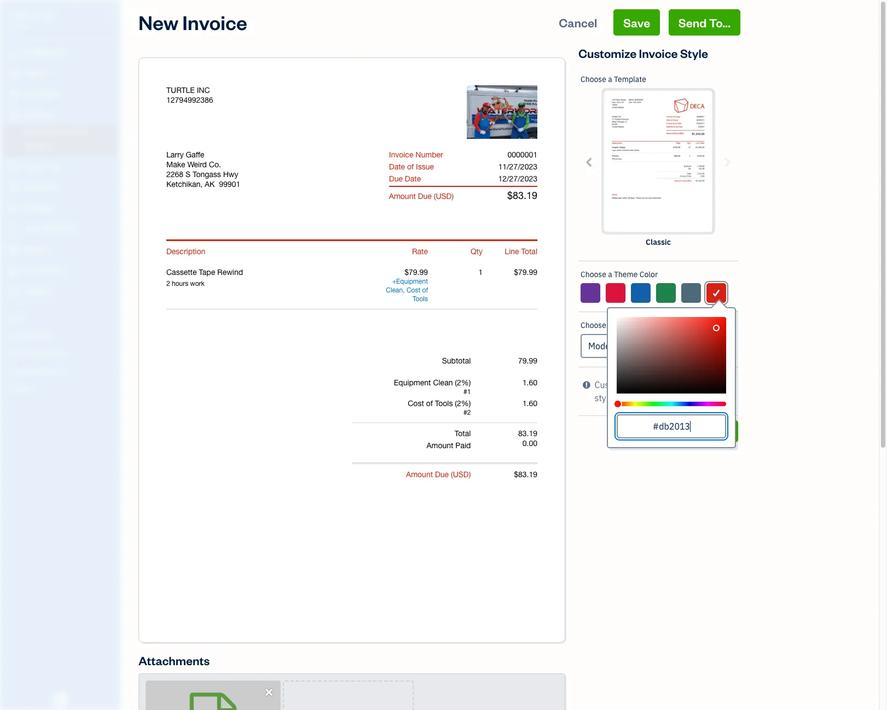 Task type: vqa. For each thing, say whether or not it's contained in the screenshot.
'into'
no



Task type: describe. For each thing, give the bounding box(es) containing it.
cost inside , cost of tools
[[407, 287, 420, 294]]

0.00
[[523, 440, 537, 448]]

paid
[[456, 442, 471, 450]]

main element
[[0, 0, 148, 711]]

Color value field text field
[[617, 415, 726, 439]]

items and services image
[[8, 349, 117, 358]]

money image
[[7, 245, 20, 256]]

Item Rate (USD) text field
[[404, 268, 428, 277]]

0 vertical spatial cancel button
[[549, 9, 607, 36]]

2 (2%) from the top
[[455, 400, 471, 408]]

font
[[614, 321, 629, 331]]

choose a template
[[581, 74, 646, 84]]

0 vertical spatial total
[[521, 247, 537, 256]]

choose a font
[[581, 321, 629, 331]]

turtle inc owner
[[9, 10, 58, 30]]

,
[[403, 287, 405, 294]]

done button
[[695, 421, 738, 443]]

invoice number
[[389, 151, 443, 159]]

date of issue
[[389, 163, 434, 171]]

1 vertical spatial cancel button
[[579, 421, 688, 443]]

previous image
[[583, 156, 596, 168]]

classic
[[646, 238, 671, 247]]

invoices
[[640, 393, 673, 404]]

delete attachment image
[[263, 687, 275, 700]]

line
[[505, 247, 519, 256]]

equipment clean
[[386, 278, 428, 294]]

bank connections image
[[8, 367, 117, 375]]

attachments
[[138, 654, 210, 669]]

rate
[[412, 247, 428, 256]]

modern
[[588, 341, 618, 352]]

equipment clean (2%) # 1 cost of tools (2%) # 2
[[394, 379, 471, 417]]

+
[[392, 278, 396, 286]]

12/27/2023 button
[[490, 174, 546, 184]]

1 horizontal spatial due
[[418, 192, 432, 201]]

clean for equipment clean
[[386, 287, 403, 294]]

1 1.60 from the top
[[523, 379, 537, 388]]

owner
[[9, 22, 29, 30]]

2268
[[166, 170, 183, 179]]

issue
[[416, 163, 434, 171]]

hwy
[[223, 170, 238, 179]]

custom image
[[711, 287, 721, 300]]

co.
[[209, 160, 221, 169]]

make
[[166, 160, 185, 169]]

of inside , cost of tools
[[422, 287, 428, 294]]

save
[[623, 15, 650, 30]]

customize for customize invoice style
[[579, 45, 637, 61]]

image
[[494, 108, 515, 118]]

report image
[[7, 286, 20, 297]]

total amount paid
[[427, 430, 471, 450]]

1 vertical spatial cancel
[[617, 425, 649, 438]]

1 horizontal spatial )
[[469, 471, 471, 479]]

and
[[678, 380, 693, 391]]

estimate image
[[7, 89, 20, 100]]

payment image
[[7, 161, 20, 172]]

qty
[[471, 247, 483, 256]]

template
[[614, 74, 646, 84]]

timer image
[[7, 224, 20, 235]]

Line Total (USD) text field
[[513, 268, 537, 277]]

0 vertical spatial $83.19
[[507, 190, 537, 201]]

new invoice
[[138, 9, 247, 35]]

invoice inside customize your logo and invoice style for all invoices
[[695, 380, 724, 391]]

1 # from the top
[[464, 389, 467, 396]]

1 vertical spatial (
[[451, 471, 453, 479]]

exclamationcircle image
[[583, 379, 590, 392]]

99901
[[219, 180, 240, 189]]

saturation and brightness selector. use up, down, left and right arrow keys to select. application
[[617, 317, 726, 394]]

turtle inc 12794992386
[[166, 86, 213, 105]]

equipment for equipment clean
[[396, 278, 428, 286]]

turtle for customize invoice style
[[9, 10, 40, 21]]

a for theme
[[608, 270, 612, 280]]

Font field
[[581, 334, 736, 359]]

description
[[166, 247, 205, 256]]

all
[[629, 393, 638, 404]]

customize invoice style
[[579, 45, 708, 61]]

0 vertical spatial date
[[389, 163, 405, 171]]

Issue date in MM/DD/YYYY format text field
[[466, 163, 546, 171]]

1 (2%) from the top
[[455, 379, 471, 388]]

choose a template element
[[579, 66, 738, 262]]

line total
[[505, 247, 537, 256]]

1 vertical spatial date
[[405, 175, 421, 183]]

gaffe
[[186, 151, 204, 159]]

1 vertical spatial amount due ( usd )
[[406, 471, 471, 479]]

2 vertical spatial amount
[[406, 471, 433, 479]]

client image
[[7, 68, 20, 79]]

1
[[467, 389, 471, 396]]

style
[[595, 393, 614, 404]]

, cost of tools
[[403, 287, 428, 303]]

tools inside , cost of tools
[[413, 296, 428, 303]]

chart image
[[7, 265, 20, 276]]

send
[[679, 15, 707, 30]]

total inside 'total amount paid'
[[455, 430, 471, 438]]

2 1.60 from the top
[[523, 400, 537, 408]]

next image
[[721, 156, 733, 168]]

send to...
[[679, 15, 731, 30]]

0 horizontal spatial cancel
[[559, 15, 597, 30]]

send to... button
[[669, 9, 741, 36]]

save button
[[614, 9, 660, 36]]



Task type: locate. For each thing, give the bounding box(es) containing it.
invoice
[[182, 9, 247, 35], [639, 45, 678, 61], [389, 151, 413, 159], [695, 380, 724, 391]]

tools
[[413, 296, 428, 303], [435, 400, 453, 408]]

1 vertical spatial turtle
[[166, 86, 195, 95]]

0 horizontal spatial usd
[[436, 192, 452, 201]]

amount
[[389, 192, 416, 201], [427, 442, 453, 450], [406, 471, 433, 479]]

2 a from the top
[[608, 270, 612, 280]]

a for font
[[608, 321, 612, 331]]

1 vertical spatial (2%)
[[455, 400, 471, 408]]

total up paid
[[455, 430, 471, 438]]

(2%) up 1 on the bottom of page
[[455, 379, 471, 388]]

1 vertical spatial of
[[422, 287, 428, 294]]

0 horizontal spatial clean
[[386, 287, 403, 294]]

2 vertical spatial a
[[608, 321, 612, 331]]

clean for equipment clean (2%) # 1 cost of tools (2%) # 2
[[433, 379, 453, 388]]

project image
[[7, 203, 20, 214]]

( down 'total amount paid'
[[451, 471, 453, 479]]

0 horizontal spatial due
[[389, 175, 403, 183]]

turtle
[[9, 10, 40, 21], [166, 86, 195, 95]]

choose for choose a font
[[581, 321, 606, 331]]

clean inside equipment clean (2%) # 1 cost of tools (2%) # 2
[[433, 379, 453, 388]]

due down 'total amount paid'
[[435, 471, 449, 479]]

freshbooks image
[[51, 693, 69, 707]]

inc inside turtle inc owner
[[42, 10, 58, 21]]

tongass
[[193, 170, 221, 179]]

1.60
[[523, 379, 537, 388], [523, 400, 537, 408]]

logo
[[657, 380, 676, 391]]

1 vertical spatial clean
[[433, 379, 453, 388]]

$83.19 down 0.00
[[514, 471, 537, 479]]

1 choose from the top
[[581, 74, 606, 84]]

2 vertical spatial of
[[426, 400, 433, 408]]

ketchikan,
[[166, 180, 203, 189]]

0 vertical spatial #
[[464, 389, 467, 396]]

2 choose from the top
[[581, 270, 606, 280]]

color
[[640, 270, 658, 280]]

customize up choose a template
[[579, 45, 637, 61]]

choose a font element
[[579, 313, 738, 368]]

turtle for due date
[[166, 86, 195, 95]]

1 vertical spatial choose
[[581, 270, 606, 280]]

1 horizontal spatial inc
[[197, 86, 210, 95]]

1 vertical spatial 1.60
[[523, 400, 537, 408]]

0 vertical spatial amount
[[389, 192, 416, 201]]

a left font
[[608, 321, 612, 331]]

choose inside 'element'
[[581, 270, 606, 280]]

weird
[[187, 160, 207, 169]]

(
[[434, 192, 436, 201], [451, 471, 453, 479]]

1 horizontal spatial cancel
[[617, 425, 649, 438]]

( down issue
[[434, 192, 436, 201]]

a
[[608, 74, 612, 84], [608, 270, 612, 280], [608, 321, 612, 331]]

due
[[389, 175, 403, 183], [418, 192, 432, 201], [435, 471, 449, 479]]

1 horizontal spatial (
[[451, 471, 453, 479]]

due down the 'due date'
[[418, 192, 432, 201]]

a left template
[[608, 74, 612, 84]]

Enter an Item Description text field
[[166, 280, 373, 288]]

date up the 'due date'
[[389, 163, 405, 171]]

turtle inside turtle inc owner
[[9, 10, 40, 21]]

1 horizontal spatial tools
[[435, 400, 453, 408]]

customize inside customize your logo and invoice style for all invoices
[[595, 380, 636, 391]]

3 a from the top
[[608, 321, 612, 331]]

inc for due date
[[197, 86, 210, 95]]

tools inside equipment clean (2%) # 1 cost of tools (2%) # 2
[[435, 400, 453, 408]]

# down 1 on the bottom of page
[[464, 409, 467, 417]]

of up the 'due date'
[[407, 163, 414, 171]]

0 vertical spatial usd
[[436, 192, 452, 201]]

$83.19 down 12/27/2023
[[507, 190, 537, 201]]

1 vertical spatial inc
[[197, 86, 210, 95]]

0 horizontal spatial total
[[455, 430, 471, 438]]

1 vertical spatial amount
[[427, 442, 453, 450]]

# up the 2
[[464, 389, 467, 396]]

amount down 'total amount paid'
[[406, 471, 433, 479]]

1 vertical spatial equipment
[[394, 379, 431, 388]]

number
[[416, 151, 443, 159]]

equipment
[[396, 278, 428, 286], [394, 379, 431, 388]]

12794992386
[[166, 96, 213, 105]]

to...
[[709, 15, 731, 30]]

0 vertical spatial (2%)
[[455, 379, 471, 388]]

subtotal
[[442, 357, 471, 366]]

apps image
[[8, 314, 117, 323]]

choose
[[581, 74, 606, 84], [581, 270, 606, 280], [581, 321, 606, 331]]

of down item rate (usd) text box
[[422, 287, 428, 294]]

choose a theme color
[[581, 270, 658, 280]]

#
[[464, 389, 467, 396], [464, 409, 467, 417]]

total
[[521, 247, 537, 256], [455, 430, 471, 438]]

0 vertical spatial of
[[407, 163, 414, 171]]

turtle inside turtle inc 12794992386
[[166, 86, 195, 95]]

1.60 down "79.99"
[[523, 379, 537, 388]]

equipment inside equipment clean
[[396, 278, 428, 286]]

of
[[407, 163, 414, 171], [422, 287, 428, 294], [426, 400, 433, 408]]

amount due ( usd ) down the 'due date'
[[389, 192, 454, 201]]

theme
[[614, 270, 638, 280]]

equipment for equipment clean (2%) # 1 cost of tools (2%) # 2
[[394, 379, 431, 388]]

1 vertical spatial usd
[[453, 471, 469, 479]]

a left theme
[[608, 270, 612, 280]]

here link
[[675, 393, 693, 404]]

cancel
[[559, 15, 597, 30], [617, 425, 649, 438]]

your
[[638, 380, 655, 391]]

clean
[[386, 287, 403, 294], [433, 379, 453, 388]]

team members image
[[8, 332, 117, 340]]

12/27/2023
[[498, 175, 537, 183]]

$83.19
[[507, 190, 537, 201], [514, 471, 537, 479]]

customize for customize your logo and invoice style for all invoices
[[595, 380, 636, 391]]

0 vertical spatial cancel
[[559, 15, 597, 30]]

1 horizontal spatial usd
[[453, 471, 469, 479]]

1 horizontal spatial turtle
[[166, 86, 195, 95]]

clean down subtotal in the bottom of the page
[[433, 379, 453, 388]]

choose up modern
[[581, 321, 606, 331]]

0 horizontal spatial (
[[434, 192, 436, 201]]

83.19 0.00
[[518, 430, 537, 448]]

2 horizontal spatial due
[[435, 471, 449, 479]]

new
[[138, 9, 178, 35]]

usd
[[436, 192, 452, 201], [453, 471, 469, 479]]

cost
[[407, 287, 420, 294], [408, 400, 424, 408]]

0 vertical spatial amount due ( usd )
[[389, 192, 454, 201]]

choose for choose a theme color
[[581, 270, 606, 280]]

2
[[467, 409, 471, 417]]

inc inside turtle inc 12794992386
[[197, 86, 210, 95]]

due down date of issue
[[389, 175, 403, 183]]

dashboard image
[[7, 48, 20, 59]]

1 vertical spatial )
[[469, 471, 471, 479]]

saturation: 91. brightness: 86. image
[[713, 325, 720, 331]]

amount left paid
[[427, 442, 453, 450]]

choose left theme
[[581, 270, 606, 280]]

cost inside equipment clean (2%) # 1 cost of tools (2%) # 2
[[408, 400, 424, 408]]

(2%)
[[455, 379, 471, 388], [455, 400, 471, 408]]

0 vertical spatial equipment
[[396, 278, 428, 286]]

amount inside 'total amount paid'
[[427, 442, 453, 450]]

0 vertical spatial turtle
[[9, 10, 40, 21]]

0 vertical spatial customize
[[579, 45, 637, 61]]

0 horizontal spatial turtle
[[9, 10, 40, 21]]

delete
[[469, 108, 492, 118]]

equipment inside equipment clean (2%) # 1 cost of tools (2%) # 2
[[394, 379, 431, 388]]

(2%) up the 2
[[455, 400, 471, 408]]

cancel button
[[549, 9, 607, 36], [579, 421, 688, 443]]

delete image
[[469, 108, 515, 118]]

amount due ( usd )
[[389, 192, 454, 201], [406, 471, 471, 479]]

amount due ( usd ) down 'total amount paid'
[[406, 471, 471, 479]]

due date
[[389, 175, 421, 183]]

a for template
[[608, 74, 612, 84]]

1 a from the top
[[608, 74, 612, 84]]

tools down equipment clean
[[413, 296, 428, 303]]

2 # from the top
[[464, 409, 467, 417]]

2 vertical spatial choose
[[581, 321, 606, 331]]

0 vertical spatial (
[[434, 192, 436, 201]]

for
[[616, 393, 627, 404]]

total right "line"
[[521, 247, 537, 256]]

customize your logo and invoice style for all invoices
[[595, 380, 724, 404]]

usd down number
[[436, 192, 452, 201]]

expense image
[[7, 182, 20, 193]]

date down date of issue
[[405, 175, 421, 183]]

0 vertical spatial choose
[[581, 74, 606, 84]]

larry gaffe make weird co. 2268 s tongass hwy ketchikan, ak  99901
[[166, 151, 240, 189]]

Item Quantity text field
[[467, 268, 483, 277]]

79.99
[[518, 357, 537, 366]]

of inside equipment clean (2%) # 1 cost of tools (2%) # 2
[[426, 400, 433, 408]]

inc for customize invoice style
[[42, 10, 58, 21]]

1 vertical spatial total
[[455, 430, 471, 438]]

customize up for
[[595, 380, 636, 391]]

tools up 'total amount paid'
[[435, 400, 453, 408]]

of up 'total amount paid'
[[426, 400, 433, 408]]

date
[[389, 163, 405, 171], [405, 175, 421, 183]]

0 vertical spatial inc
[[42, 10, 58, 21]]

choose a theme color element
[[578, 262, 739, 449]]

choose left template
[[581, 74, 606, 84]]

a inside 'element'
[[608, 270, 612, 280]]

83.19
[[518, 430, 537, 438]]

1 vertical spatial $83.19
[[514, 471, 537, 479]]

0 vertical spatial cost
[[407, 287, 420, 294]]

0 horizontal spatial )
[[452, 192, 454, 201]]

0 vertical spatial tools
[[413, 296, 428, 303]]

s
[[186, 170, 191, 179]]

0 vertical spatial due
[[389, 175, 403, 183]]

1 vertical spatial customize
[[595, 380, 636, 391]]

turtle up 12794992386
[[166, 86, 195, 95]]

1.60 up 83.19
[[523, 400, 537, 408]]

amount down the 'due date'
[[389, 192, 416, 201]]

usd down paid
[[453, 471, 469, 479]]

0 vertical spatial )
[[452, 192, 454, 201]]

inc
[[42, 10, 58, 21], [197, 86, 210, 95]]

0 vertical spatial a
[[608, 74, 612, 84]]

1 horizontal spatial total
[[521, 247, 537, 256]]

0 horizontal spatial tools
[[413, 296, 428, 303]]

0 horizontal spatial inc
[[42, 10, 58, 21]]

1 vertical spatial #
[[464, 409, 467, 417]]

larry
[[166, 151, 184, 159]]

)
[[452, 192, 454, 201], [469, 471, 471, 479]]

style
[[680, 45, 708, 61]]

1 horizontal spatial clean
[[433, 379, 453, 388]]

1 vertical spatial tools
[[435, 400, 453, 408]]

clean inside equipment clean
[[386, 287, 403, 294]]

0 vertical spatial clean
[[386, 287, 403, 294]]

settings image
[[8, 384, 117, 393]]

1 vertical spatial due
[[418, 192, 432, 201]]

choose for choose a template
[[581, 74, 606, 84]]

Enter an Invoice # text field
[[507, 151, 537, 159]]

turtle up owner
[[9, 10, 40, 21]]

invoice image
[[7, 110, 20, 121]]

0 vertical spatial 1.60
[[523, 379, 537, 388]]

3 choose from the top
[[581, 321, 606, 331]]

here
[[675, 393, 693, 404]]

2 vertical spatial due
[[435, 471, 449, 479]]

1 vertical spatial a
[[608, 270, 612, 280]]

clean down +
[[386, 287, 403, 294]]

done
[[705, 425, 728, 438]]

Enter an Item Name text field
[[166, 268, 373, 277]]

1 vertical spatial cost
[[408, 400, 424, 408]]



